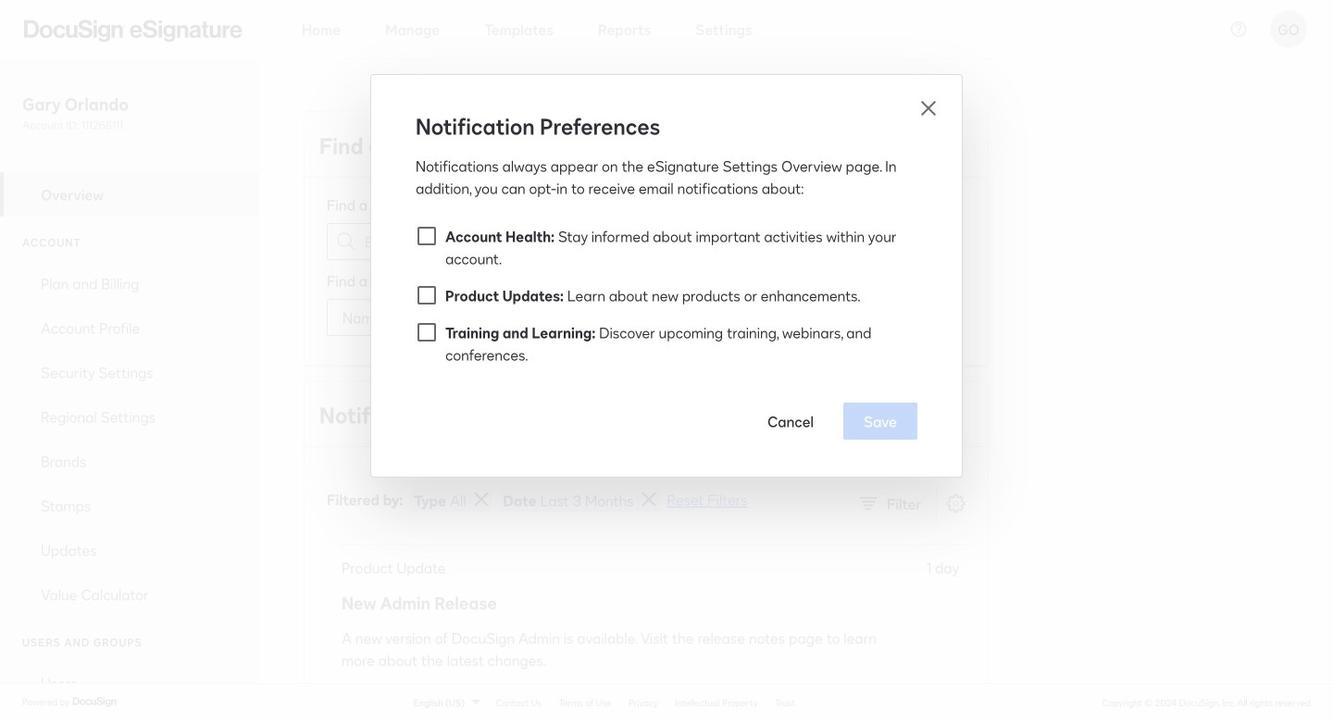 Task type: describe. For each thing, give the bounding box(es) containing it.
Enter name text field
[[413, 300, 584, 335]]

docusign admin image
[[24, 20, 243, 42]]



Task type: vqa. For each thing, say whether or not it's contained in the screenshot.
docusign admin image
yes



Task type: locate. For each thing, give the bounding box(es) containing it.
docusign image
[[72, 695, 119, 709]]

Enter keyword text field
[[365, 224, 548, 259]]

account element
[[0, 261, 259, 617]]



